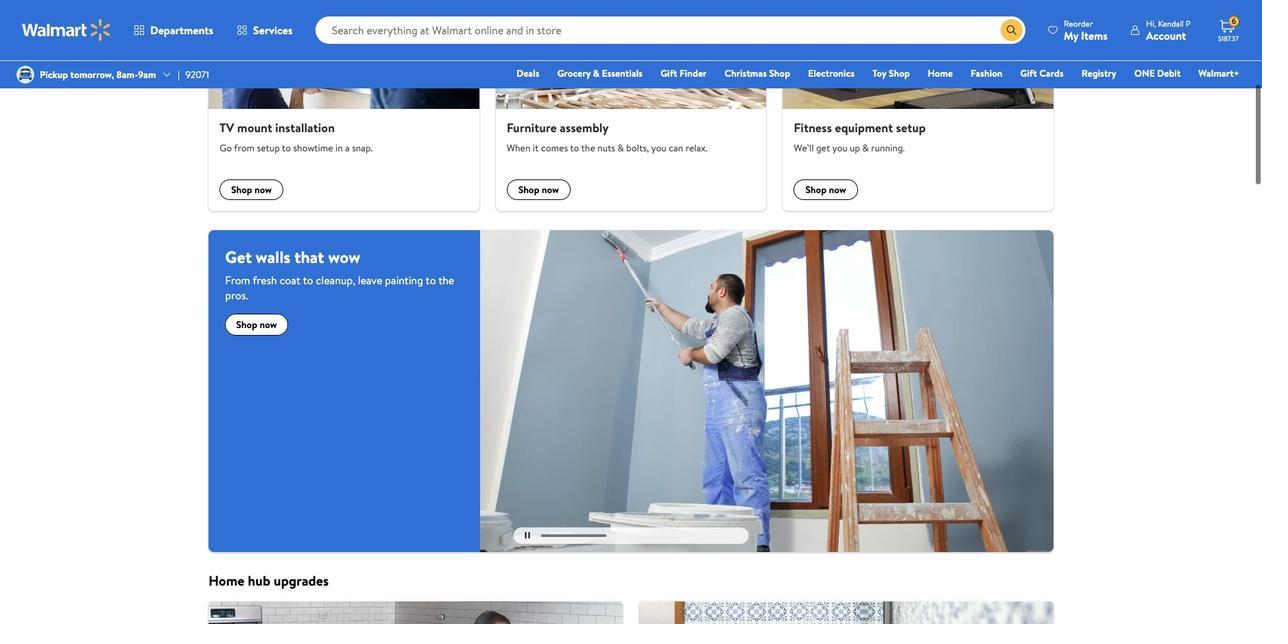 Task type: locate. For each thing, give the bounding box(es) containing it.
list
[[200, 0, 1062, 211], [200, 601, 1062, 625]]

mount
[[237, 119, 272, 136]]

to left showtime
[[282, 141, 291, 155]]

reorder my items
[[1064, 17, 1108, 43]]

shop now inside fitness equipment setup list item
[[805, 183, 846, 197]]

wow
[[328, 246, 360, 269]]

the right "painting"
[[438, 273, 454, 288]]

to right coat
[[303, 273, 313, 288]]

you left up
[[832, 141, 847, 155]]

grocery & essentials
[[557, 67, 643, 80]]

christmas shop
[[724, 67, 790, 80]]

1 you from the left
[[651, 141, 666, 155]]

gift inside gift finder link
[[660, 67, 677, 80]]

from
[[225, 273, 250, 288]]

the inside furniture assembly when it comes to the nuts & bolts, you can relax.
[[581, 141, 595, 155]]

you left can
[[651, 141, 666, 155]]

0 horizontal spatial setup
[[257, 141, 280, 155]]

setup up running.
[[896, 119, 926, 136]]

gift for gift cards
[[1020, 67, 1037, 80]]

leave
[[358, 273, 382, 288]]

1 vertical spatial list
[[200, 601, 1062, 625]]

now down comes
[[542, 183, 559, 197]]

the left the nuts
[[581, 141, 595, 155]]

shop now inside tv mount installation 'list item'
[[231, 183, 272, 197]]

shop inside fitness equipment setup list item
[[805, 183, 827, 197]]

2 list from the top
[[200, 601, 1062, 625]]

92071
[[185, 68, 209, 82]]

1 vertical spatial setup
[[257, 141, 280, 155]]

furniture assembly list item
[[487, 0, 775, 211]]

now for mount
[[255, 183, 272, 197]]

home
[[928, 67, 953, 80], [209, 572, 244, 590]]

shop now down from
[[231, 183, 272, 197]]

finder
[[680, 67, 707, 80]]

walmart+
[[1198, 67, 1239, 80]]

1 gift from the left
[[660, 67, 677, 80]]

to right comes
[[570, 141, 579, 155]]

shop now down get
[[805, 183, 846, 197]]

one
[[1134, 67, 1155, 80]]

0 vertical spatial the
[[581, 141, 595, 155]]

reorder
[[1064, 17, 1093, 29]]

setup inside the fitness equipment setup we'll get you up & running.
[[896, 119, 926, 136]]

my
[[1064, 28, 1078, 43]]

departments button
[[122, 14, 225, 47]]

pickup
[[40, 68, 68, 82]]

gift cards
[[1020, 67, 1064, 80]]

now down the tv mount installation go from setup to showtime in a snap.
[[255, 183, 272, 197]]

1 horizontal spatial you
[[832, 141, 847, 155]]

snap.
[[352, 141, 373, 155]]

the inside get walls that wow from fresh coat to cleanup, leave painting to the pros.
[[438, 273, 454, 288]]

cards
[[1039, 67, 1064, 80]]

8am-
[[116, 68, 138, 82]]

christmas
[[724, 67, 767, 80]]

to
[[282, 141, 291, 155], [570, 141, 579, 155], [303, 273, 313, 288], [426, 273, 436, 288]]

grocery & essentials link
[[551, 66, 649, 81]]

services button
[[225, 14, 304, 47]]

& right up
[[862, 141, 869, 155]]

shop
[[769, 67, 790, 80], [889, 67, 910, 80], [231, 183, 252, 197], [518, 183, 539, 197], [805, 183, 827, 197], [236, 318, 257, 332]]

home left the hub
[[209, 572, 244, 590]]

now down get
[[829, 183, 846, 197]]

search icon image
[[1006, 25, 1017, 36]]

gift for gift finder
[[660, 67, 677, 80]]

painting
[[385, 273, 423, 288]]

& inside furniture assembly when it comes to the nuts & bolts, you can relax.
[[618, 141, 624, 155]]

the
[[581, 141, 595, 155], [438, 273, 454, 288]]

now for equipment
[[829, 183, 846, 197]]

registry link
[[1075, 66, 1123, 81]]

2 horizontal spatial &
[[862, 141, 869, 155]]

1 vertical spatial the
[[438, 273, 454, 288]]

a
[[345, 141, 350, 155]]

Search search field
[[315, 16, 1025, 44]]

from
[[234, 141, 255, 155]]

get walls that wow from fresh coat to cleanup, leave painting to the pros.
[[225, 246, 454, 303]]

you inside the fitness equipment setup we'll get you up & running.
[[832, 141, 847, 155]]

1 horizontal spatial setup
[[896, 119, 926, 136]]

0 vertical spatial setup
[[896, 119, 926, 136]]

& right grocery
[[593, 67, 600, 80]]

gift left the cards
[[1020, 67, 1037, 80]]

& right the nuts
[[618, 141, 624, 155]]

0 horizontal spatial the
[[438, 273, 454, 288]]

now down fresh in the top of the page
[[260, 318, 277, 332]]

setup
[[896, 119, 926, 136], [257, 141, 280, 155]]

gift
[[660, 67, 677, 80], [1020, 67, 1037, 80]]

Walmart Site-Wide search field
[[315, 16, 1025, 44]]

now
[[255, 183, 272, 197], [542, 183, 559, 197], [829, 183, 846, 197], [260, 318, 277, 332]]

furniture assembly when it comes to the nuts & bolts, you can relax.
[[507, 119, 707, 155]]

2 gift from the left
[[1020, 67, 1037, 80]]

in
[[335, 141, 343, 155]]

0 vertical spatial list
[[200, 0, 1062, 211]]

gift cards link
[[1014, 66, 1070, 81]]

1 horizontal spatial home
[[928, 67, 953, 80]]

go
[[219, 141, 232, 155]]

1 vertical spatial home
[[209, 572, 244, 590]]

shop down get
[[805, 183, 827, 197]]

fitness equipment setup we'll get you up & running.
[[794, 119, 926, 155]]

1 list item from the left
[[200, 601, 631, 625]]

home for home hub upgrades
[[209, 572, 244, 590]]

now inside furniture assembly list item
[[542, 183, 559, 197]]

now for assembly
[[542, 183, 559, 197]]

0 horizontal spatial you
[[651, 141, 666, 155]]

0 horizontal spatial home
[[209, 572, 244, 590]]

deals
[[516, 67, 539, 80]]

1 horizontal spatial gift
[[1020, 67, 1037, 80]]

walls
[[256, 246, 290, 269]]

shop down it
[[518, 183, 539, 197]]

0 vertical spatial home
[[928, 67, 953, 80]]

shop right toy at the top right of the page
[[889, 67, 910, 80]]

2 you from the left
[[832, 141, 847, 155]]

6 $187.37
[[1218, 15, 1239, 43]]

toy shop
[[872, 67, 910, 80]]

1 horizontal spatial &
[[618, 141, 624, 155]]

bolts,
[[626, 141, 649, 155]]

home for home
[[928, 67, 953, 80]]

home left fashion
[[928, 67, 953, 80]]

shop down pros. at the top of page
[[236, 318, 257, 332]]

we'll
[[794, 141, 814, 155]]

list item
[[200, 601, 631, 625], [631, 601, 1062, 625]]

home link
[[921, 66, 959, 81]]

toy
[[872, 67, 886, 80]]

now inside fitness equipment setup list item
[[829, 183, 846, 197]]

0 horizontal spatial gift
[[660, 67, 677, 80]]

shop now inside furniture assembly list item
[[518, 183, 559, 197]]

installation
[[275, 119, 335, 136]]

fitness
[[794, 119, 832, 136]]

tv mount installation go from setup to showtime in a snap.
[[219, 119, 373, 155]]

shop now for furniture
[[518, 183, 559, 197]]

electronics
[[808, 67, 855, 80]]

now inside tv mount installation 'list item'
[[255, 183, 272, 197]]

setup right from
[[257, 141, 280, 155]]

gift inside 'gift cards' link
[[1020, 67, 1037, 80]]

1 list from the top
[[200, 0, 1062, 211]]

equipment
[[835, 119, 893, 136]]

1 horizontal spatial the
[[581, 141, 595, 155]]

 image
[[16, 66, 34, 84]]

gift left finder
[[660, 67, 677, 80]]

shop now down it
[[518, 183, 559, 197]]

you
[[651, 141, 666, 155], [832, 141, 847, 155]]

& inside the fitness equipment setup we'll get you up & running.
[[862, 141, 869, 155]]

walmart image
[[22, 19, 111, 41]]

2 list item from the left
[[631, 601, 1062, 625]]

shop down from
[[231, 183, 252, 197]]

pickup tomorrow, 8am-9am
[[40, 68, 156, 82]]

&
[[593, 67, 600, 80], [618, 141, 624, 155], [862, 141, 869, 155]]



Task type: vqa. For each thing, say whether or not it's contained in the screenshot.


Task type: describe. For each thing, give the bounding box(es) containing it.
it
[[533, 141, 539, 155]]

shop inside tv mount installation 'list item'
[[231, 183, 252, 197]]

assembly
[[560, 119, 609, 136]]

you inside furniture assembly when it comes to the nuts & bolts, you can relax.
[[651, 141, 666, 155]]

gift finder link
[[654, 66, 713, 81]]

| 92071
[[178, 68, 209, 82]]

furniture
[[507, 119, 557, 136]]

up
[[850, 141, 860, 155]]

grocery
[[557, 67, 591, 80]]

p
[[1186, 17, 1191, 29]]

to right "painting"
[[426, 273, 436, 288]]

tv
[[219, 119, 234, 136]]

carousel controls navigation
[[513, 528, 749, 544]]

gift finder
[[660, 67, 707, 80]]

when
[[507, 141, 531, 155]]

can
[[669, 141, 683, 155]]

|
[[178, 68, 180, 82]]

get
[[225, 246, 252, 269]]

upgrades
[[274, 572, 329, 590]]

list containing tv mount installation
[[200, 0, 1062, 211]]

hi, kendall p account
[[1146, 17, 1191, 43]]

shop now link
[[225, 314, 288, 336]]

services
[[253, 23, 293, 38]]

cleanup,
[[316, 273, 355, 288]]

fresh
[[253, 273, 277, 288]]

setup inside the tv mount installation go from setup to showtime in a snap.
[[257, 141, 280, 155]]

shop inside furniture assembly list item
[[518, 183, 539, 197]]

shop now for tv
[[231, 183, 272, 197]]

shop now for fitness
[[805, 183, 846, 197]]

items
[[1081, 28, 1108, 43]]

tomorrow,
[[70, 68, 114, 82]]

fashion link
[[964, 66, 1009, 81]]

deals link
[[510, 66, 546, 81]]

nuts
[[597, 141, 615, 155]]

shop right christmas
[[769, 67, 790, 80]]

6
[[1232, 15, 1236, 27]]

to inside furniture assembly when it comes to the nuts & bolts, you can relax.
[[570, 141, 579, 155]]

home hub upgrades
[[209, 572, 329, 590]]

9am
[[138, 68, 156, 82]]

0 horizontal spatial &
[[593, 67, 600, 80]]

fitness equipment setup list item
[[775, 0, 1062, 211]]

one debit
[[1134, 67, 1181, 80]]

electronics link
[[802, 66, 861, 81]]

hi,
[[1146, 17, 1156, 29]]

christmas shop link
[[718, 66, 796, 81]]

pause image
[[525, 533, 529, 539]]

relax.
[[686, 141, 707, 155]]

to inside the tv mount installation go from setup to showtime in a snap.
[[282, 141, 291, 155]]

account
[[1146, 28, 1186, 43]]

debit
[[1157, 67, 1181, 80]]

$187.37
[[1218, 34, 1239, 43]]

that
[[294, 246, 324, 269]]

pros.
[[225, 288, 248, 303]]

kendall
[[1158, 17, 1184, 29]]

get
[[816, 141, 830, 155]]

tv mount installation list item
[[200, 0, 487, 211]]

hub
[[248, 572, 270, 590]]

shop inside 'link'
[[889, 67, 910, 80]]

essentials
[[602, 67, 643, 80]]

registry
[[1081, 67, 1116, 80]]

shop now down pros. at the top of page
[[236, 318, 277, 332]]

departments
[[150, 23, 213, 38]]

running.
[[871, 141, 905, 155]]

comes
[[541, 141, 568, 155]]

walmart+ link
[[1192, 66, 1246, 81]]

coat
[[280, 273, 301, 288]]

one debit link
[[1128, 66, 1187, 81]]

fashion
[[971, 67, 1002, 80]]

toy shop link
[[866, 66, 916, 81]]

showtime
[[293, 141, 333, 155]]



